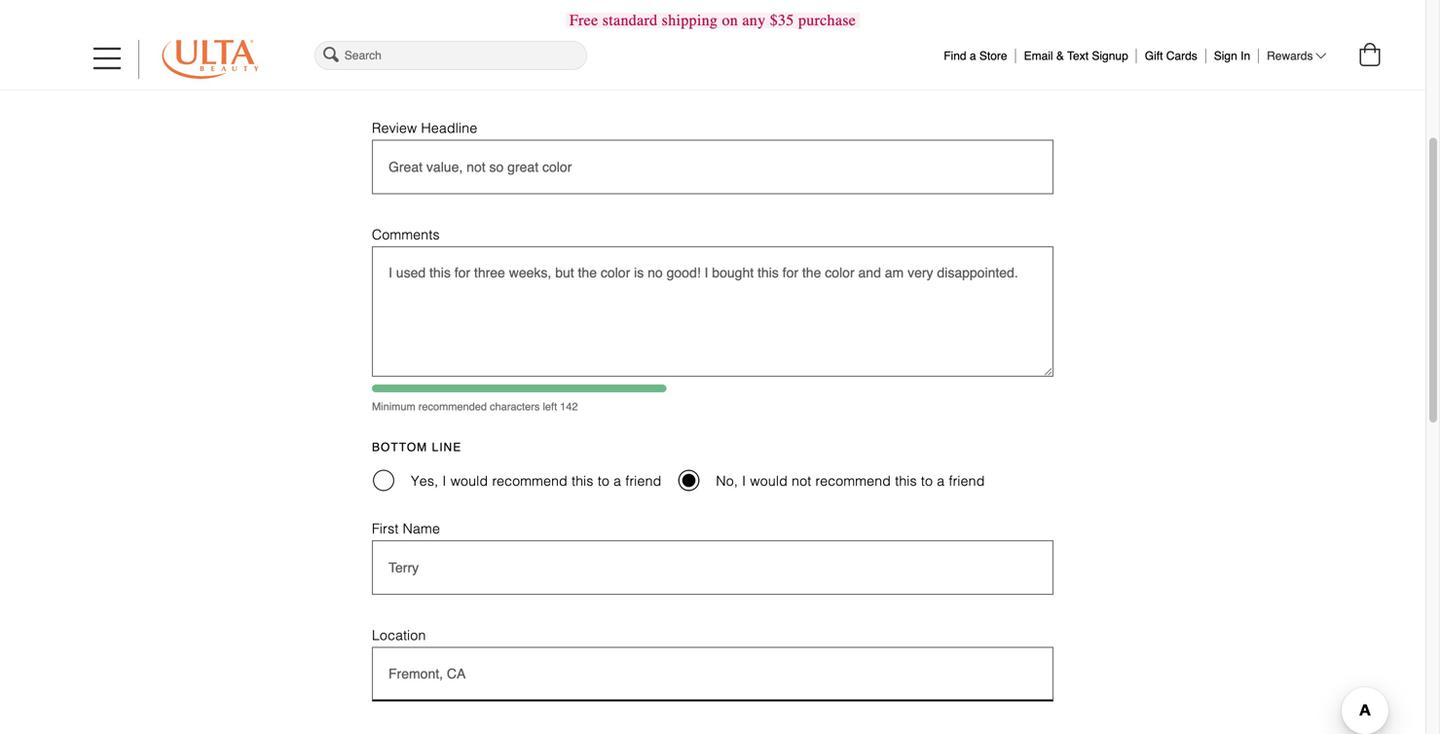 Task type: locate. For each thing, give the bounding box(es) containing it.
friend
[[626, 474, 662, 489], [949, 474, 985, 489]]

2 i from the left
[[742, 474, 746, 489]]

email & text signup
[[1024, 49, 1129, 63]]

0 horizontal spatial would
[[451, 474, 488, 489]]

cart - 0 items - shows more content image
[[1360, 43, 1381, 66]]

i right no,
[[742, 474, 746, 489]]

recommended
[[419, 401, 487, 413]]

not
[[792, 474, 812, 489]]

i right yes,
[[443, 474, 447, 489]]

0 horizontal spatial to
[[598, 474, 610, 489]]

i for yes,
[[443, 474, 447, 489]]

0 horizontal spatial a
[[614, 474, 622, 489]]

0 horizontal spatial friend
[[626, 474, 662, 489]]

$35
[[770, 11, 794, 29]]

on
[[722, 11, 738, 29]]

1 option group from the top
[[372, 64, 513, 95]]

1 horizontal spatial would
[[750, 474, 788, 489]]

0 horizontal spatial i
[[443, 474, 447, 489]]

1 to from the left
[[598, 474, 610, 489]]

would for not
[[750, 474, 788, 489]]

would down the line
[[451, 474, 488, 489]]

1 would from the left
[[451, 474, 488, 489]]

recommend
[[492, 474, 568, 489], [816, 474, 891, 489]]

1 horizontal spatial this
[[895, 474, 917, 489]]

email
[[1024, 49, 1053, 63]]

this
[[572, 474, 594, 489], [895, 474, 917, 489]]

rewards button
[[1267, 49, 1327, 63]]

option group up first name text box
[[372, 465, 1054, 496]]

2 option group from the top
[[372, 465, 1054, 496]]

1 horizontal spatial recommend
[[816, 474, 891, 489]]

option group down the rating
[[372, 64, 513, 95]]

first
[[372, 521, 399, 537]]

2 this from the left
[[895, 474, 917, 489]]

1 horizontal spatial friend
[[949, 474, 985, 489]]

1 vertical spatial option group
[[372, 465, 1054, 496]]

0 vertical spatial option group
[[372, 64, 513, 95]]

signup
[[1092, 49, 1129, 63]]

would
[[451, 474, 488, 489], [750, 474, 788, 489]]

name
[[403, 521, 440, 537]]

no, i would not recommend this to a friend
[[716, 474, 985, 489]]

option group containing yes, i would recommend this to a friend
[[372, 465, 1054, 496]]

ulta beauty logo image
[[162, 40, 259, 79], [162, 40, 259, 79]]

recommend down characters
[[492, 474, 568, 489]]

your
[[372, 45, 410, 58]]

1 horizontal spatial to
[[921, 474, 933, 489]]

option group for your rating
[[372, 64, 513, 95]]

to
[[598, 474, 610, 489], [921, 474, 933, 489]]

0 horizontal spatial this
[[572, 474, 594, 489]]

1 friend from the left
[[626, 474, 662, 489]]

yes,
[[411, 474, 439, 489]]

any
[[743, 11, 766, 29]]

option group
[[372, 64, 513, 95], [372, 465, 1054, 496]]

0 horizontal spatial recommend
[[492, 474, 568, 489]]

find a store
[[944, 49, 1008, 63]]

None search field
[[311, 38, 590, 73]]

142
[[560, 401, 578, 413]]

a
[[970, 49, 977, 63], [614, 474, 622, 489], [937, 474, 945, 489]]

bottom
[[372, 441, 428, 454]]

i
[[443, 474, 447, 489], [742, 474, 746, 489]]

gift
[[1145, 49, 1163, 63]]

Comments text field
[[372, 247, 1054, 377]]

in
[[1241, 49, 1251, 63]]

&
[[1057, 49, 1065, 63]]

would left the not
[[750, 474, 788, 489]]

comments
[[372, 227, 440, 243]]

None field
[[311, 38, 590, 73]]

rewards
[[1267, 49, 1313, 63]]

gift cards
[[1145, 49, 1198, 63]]

would for recommend
[[451, 474, 488, 489]]

free
[[570, 11, 599, 29]]

Review Headline text field
[[372, 140, 1054, 194]]

2 would from the left
[[750, 474, 788, 489]]

No, I would not recommend this to a friend radio
[[679, 470, 700, 491]]

1 i from the left
[[443, 474, 447, 489]]

1 horizontal spatial i
[[742, 474, 746, 489]]

recommend right the not
[[816, 474, 891, 489]]

shipping
[[662, 11, 718, 29]]

no,
[[716, 474, 738, 489]]

review
[[372, 120, 417, 136]]



Task type: describe. For each thing, give the bounding box(es) containing it.
i for no,
[[742, 474, 746, 489]]

2 horizontal spatial a
[[970, 49, 977, 63]]

yes, i would recommend this to a friend
[[411, 474, 662, 489]]

free standard shipping on any $35 purchase
[[570, 11, 856, 29]]

cards
[[1167, 49, 1198, 63]]

gift cards link
[[1145, 44, 1198, 63]]

text
[[1068, 49, 1089, 63]]

find a store link
[[944, 44, 1008, 63]]

sign in link
[[1214, 44, 1251, 63]]

2 recommend from the left
[[816, 474, 891, 489]]

sign
[[1214, 49, 1238, 63]]

left
[[543, 401, 557, 413]]

2 friend from the left
[[949, 474, 985, 489]]

chevron down image
[[1316, 50, 1327, 61]]

line
[[432, 441, 462, 454]]

Search search field
[[314, 41, 587, 70]]

2 to from the left
[[921, 474, 933, 489]]

purchase
[[799, 11, 856, 29]]

option group for bottom line
[[372, 465, 1054, 496]]

store
[[980, 49, 1008, 63]]

free standard shipping on any $35 purchase link
[[566, 11, 860, 29]]

review headline
[[372, 120, 478, 136]]

find
[[944, 49, 967, 63]]

characters
[[490, 401, 540, 413]]

headline
[[421, 120, 478, 136]]

minimum recommended characters left 142
[[372, 401, 578, 413]]

bottom line
[[372, 441, 462, 454]]

sign in
[[1214, 49, 1251, 63]]

standard
[[603, 11, 658, 29]]

rating
[[414, 45, 463, 58]]

First Name text field
[[372, 540, 1054, 595]]

1 horizontal spatial a
[[937, 474, 945, 489]]

Yes, I would recommend this to a friend radio
[[373, 470, 394, 491]]

Location text field
[[372, 647, 1054, 702]]

1 recommend from the left
[[492, 474, 568, 489]]

location
[[372, 628, 426, 643]]

first name
[[372, 521, 440, 537]]

your rating
[[372, 45, 463, 58]]

minimum
[[372, 401, 416, 413]]

email & text signup link
[[1024, 44, 1129, 63]]

1 this from the left
[[572, 474, 594, 489]]



Task type: vqa. For each thing, say whether or not it's contained in the screenshot.
Log in to your Ulta account image
no



